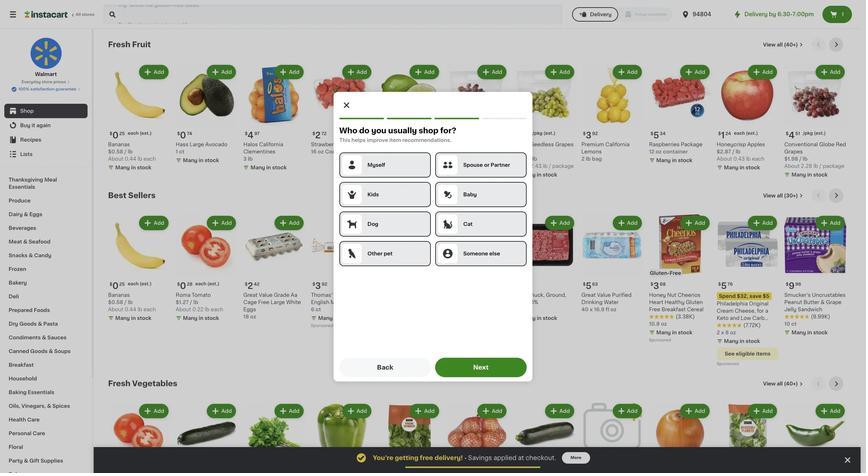 Task type: vqa. For each thing, say whether or not it's contained in the screenshot.


Task type: describe. For each thing, give the bounding box(es) containing it.
$ 0 25 each (est.)
[[110, 282, 152, 290]]

stock down 'conventional globe red grapes $1.98 / lb about 2.28 lb / package'
[[814, 172, 828, 177]]

stock up 'see eligible items' button
[[746, 339, 761, 344]]

original for cheese,
[[749, 302, 769, 307]]

stock down spouse or partner at the right top of the page
[[475, 172, 490, 177]]

savings
[[468, 455, 492, 461]]

& left spices
[[47, 404, 51, 409]]

heart
[[650, 300, 664, 305]]

view all (40+) for vegetables
[[764, 382, 799, 387]]

1 /pkg from the left
[[533, 131, 543, 135]]

$ inside $ 5 34
[[651, 131, 654, 136]]

oz inside 'strawberries 16 oz container'
[[318, 149, 324, 154]]

$ inside $ 5 63
[[583, 282, 586, 287]]

• savings applied at checkout.
[[465, 455, 557, 461]]

5 for $ 5 76
[[722, 282, 727, 290]]

goods for canned
[[30, 349, 48, 354]]

/ up 2.43
[[529, 156, 531, 161]]

california for premium california lemons 2 lb bag
[[606, 142, 630, 147]]

partner
[[491, 162, 510, 167]]

many down 2.28
[[792, 172, 807, 177]]

main content containing 0
[[94, 29, 861, 473]]

party
[[9, 459, 23, 464]]

2 up cage at bottom
[[248, 282, 253, 290]]

conventional
[[785, 142, 819, 147]]

great for 2
[[244, 293, 258, 298]]

this
[[340, 138, 350, 143]]

in down (9.99k)
[[808, 330, 813, 335]]

for
[[757, 309, 764, 314]]

oils,
[[9, 404, 20, 409]]

$0.25 each (estimated) element for 2
[[108, 279, 170, 292]]

halos
[[244, 142, 258, 147]]

& left the candy
[[29, 253, 33, 258]]

shop
[[419, 127, 439, 134]]

condiments
[[9, 335, 41, 340]]

someone else
[[464, 251, 500, 256]]

in down muffins
[[334, 316, 339, 321]]

many in stock up eligible
[[724, 339, 761, 344]]

many down lime 42 1 each
[[386, 158, 401, 163]]

free
[[420, 455, 433, 461]]

$ 5 sun harvest seedless red grapes $2.18 / lb about 2.4 lb / package
[[447, 131, 503, 169]]

soups
[[54, 349, 71, 354]]

/ inside the "roma tomato $1.27 / lb about 0.22 lb each"
[[190, 300, 192, 305]]

stock down honeycrisp apples $2.87 / lb about 0.43 lb each
[[746, 165, 761, 170]]

canned
[[9, 349, 29, 354]]

$ 3 92 for thomas' original english muffins
[[313, 282, 328, 290]]

eligible
[[736, 352, 755, 357]]

0 for $ 0 28
[[180, 282, 186, 290]]

treatment tracker modal dialog
[[94, 447, 861, 473]]

0 vertical spatial free
[[670, 271, 682, 276]]

snacks & candy link
[[4, 249, 88, 262]]

& left the soups
[[49, 349, 53, 354]]

store
[[42, 80, 52, 84]]

51
[[796, 131, 801, 136]]

bakery link
[[4, 276, 88, 290]]

about inside green seedless grapes bag $1.98 / lb about 2.43 lb / package
[[514, 164, 530, 169]]

each (est.) for $ 0 28
[[196, 282, 219, 286]]

in down $ 0 25 each (est.)
[[131, 316, 136, 321]]

red inside 'conventional globe red grapes $1.98 / lb about 2.28 lb / package'
[[836, 142, 847, 147]]

0 for $ 0 74
[[180, 131, 186, 139]]

party & gift supplies link
[[4, 454, 88, 468]]

oz right 10.8
[[661, 322, 667, 327]]

baking essentials link
[[4, 386, 88, 399]]

many down container
[[657, 158, 671, 163]]

stock down recommendations.
[[408, 158, 422, 163]]

many in stock down halos california clementines 3 lb
[[251, 165, 287, 170]]

in down the 0.43
[[740, 165, 745, 170]]

baking essentials
[[9, 390, 54, 395]]

many down 10 ct
[[792, 330, 807, 335]]

many in stock down the 0.43
[[724, 165, 761, 170]]

sandwich
[[798, 307, 823, 312]]

myself
[[368, 162, 386, 167]]

$ inside the "$ 0 25"
[[110, 131, 112, 136]]

fl
[[606, 307, 610, 312]]

buy
[[20, 123, 30, 128]]

7:00pm
[[793, 12, 814, 17]]

& left sauces at bottom
[[42, 335, 46, 340]]

smucker's
[[785, 293, 811, 298]]

all stores
[[76, 13, 95, 17]]

$ 5 34
[[651, 131, 666, 139]]

delivery!
[[435, 455, 463, 461]]

carb
[[753, 316, 765, 321]]

ct inside the hass large avocado 1 ct
[[179, 149, 185, 154]]

kids
[[368, 192, 379, 197]]

$5.72 element
[[514, 279, 576, 292]]

produce link
[[4, 194, 88, 208]]

10
[[785, 322, 791, 327]]

do
[[359, 127, 370, 134]]

view for 1
[[764, 42, 776, 47]]

about down $ 0 25 each (est.)
[[108, 307, 124, 312]]

instacart logo image
[[25, 10, 68, 19]]

$ 9 96
[[786, 282, 802, 290]]

x inside great value purified drinking water 40 x 16.9 fl oz
[[590, 307, 593, 312]]

2 item carousel region from the top
[[108, 188, 847, 371]]

sponsored badge image up back
[[379, 355, 401, 359]]

many down the 0.43
[[724, 165, 739, 170]]

many in stock down 0.22 on the left bottom of the page
[[183, 316, 219, 321]]

many in stock down the hass large avocado 1 ct
[[183, 158, 219, 163]]

many in stock up best sellers
[[115, 165, 152, 170]]

drinking
[[582, 300, 603, 305]]

many in stock down the 2.4
[[454, 172, 490, 177]]

prepared
[[9, 308, 33, 313]]

$ 0 33
[[380, 131, 396, 139]]

$0.68 element
[[311, 468, 373, 473]]

harvest
[[457, 142, 477, 147]]

/ right 2.28
[[820, 164, 822, 169]]

baking
[[9, 390, 27, 395]]

container
[[663, 149, 688, 154]]

hass large avocado 1 ct
[[176, 142, 228, 154]]

ct inside group
[[792, 322, 797, 327]]

each (est.) for $ 0 25
[[128, 131, 152, 135]]

3 inside halos california clementines 3 lb
[[244, 156, 247, 161]]

/ up 2.28
[[800, 156, 802, 161]]

in down 2.28
[[808, 172, 813, 177]]

many in stock down 10.8 oz
[[657, 330, 693, 335]]

stock down (9.99k)
[[814, 330, 828, 335]]

/ down the "$ 0 25"
[[124, 149, 127, 154]]

personal
[[9, 431, 31, 436]]

stock down the "roma tomato $1.27 / lb about 0.22 lb each"
[[205, 316, 219, 321]]

candy
[[34, 253, 51, 258]]

stock down container
[[678, 158, 693, 163]]

spouse or partner
[[464, 162, 510, 167]]

/ left or
[[478, 164, 480, 169]]

product group containing 1
[[717, 63, 779, 173]]

2.28
[[802, 164, 813, 169]]

(40+) for fruit
[[785, 42, 799, 47]]

oz inside great value purified drinking water 40 x 16.9 fl oz
[[611, 307, 617, 312]]

4 for $ 4 97
[[248, 131, 254, 139]]

lb inside premium california lemons 2 lb bag
[[586, 156, 591, 161]]

helps
[[352, 138, 366, 143]]

thanksgiving meal essentials link
[[4, 173, 88, 194]]

applied
[[494, 455, 517, 461]]

$ inside $ 4 97
[[245, 131, 248, 136]]

cream
[[717, 309, 734, 314]]

pasta
[[43, 322, 58, 327]]

1 inside button
[[842, 12, 844, 17]]

3 for honey nut cheerios heart healthy gluten free breakfast cereal
[[654, 282, 660, 290]]

$ 3 68
[[651, 282, 666, 290]]

care for health care
[[27, 417, 40, 423]]

eggs inside great value grade aa cage free large white eggs 18 oz
[[244, 307, 256, 312]]

2 x 8 oz
[[717, 330, 737, 335]]

you
[[372, 127, 387, 134]]

$4.51 per package (estimated) element
[[785, 128, 847, 141]]

smucker's uncrustables peanut butter & grape jelly sandwich
[[785, 293, 846, 312]]

stock down (3.38k)
[[678, 330, 693, 335]]

& left pasta
[[38, 322, 42, 327]]

each inside lime 42 1 each
[[382, 149, 395, 154]]

at
[[518, 455, 524, 461]]

oils, vinegars, & spices
[[9, 404, 70, 409]]

bag
[[592, 156, 602, 161]]

many in stock down the beef chuck, ground, 80%/20%
[[521, 316, 558, 321]]

english
[[311, 300, 330, 305]]

$ inside '$ 0 74'
[[177, 131, 180, 136]]

many down 0.22 on the left bottom of the page
[[183, 316, 198, 321]]

(30+)
[[785, 193, 799, 198]]

100% satisfaction guarantee button
[[11, 85, 81, 92]]

free inside great value grade aa cage free large white eggs 18 oz
[[258, 300, 270, 305]]

3 for thomas' original english muffins
[[315, 282, 321, 290]]

cheese,
[[735, 309, 756, 314]]

2 inside premium california lemons 2 lb bag
[[582, 156, 585, 161]]

25 for $ 0 25 each (est.)
[[119, 282, 125, 287]]

health
[[9, 417, 26, 423]]

all for 1
[[777, 42, 783, 47]]

1 inside product group
[[722, 131, 725, 139]]

5 for $ 5 63
[[586, 282, 592, 290]]

clementines
[[244, 149, 276, 154]]

5 for $ 5 34
[[654, 131, 660, 139]]

each inside $ 0 25 each (est.)
[[128, 282, 139, 286]]

meat & seafood
[[9, 239, 50, 244]]

healthy
[[665, 300, 685, 305]]

42 inside $ 2 42
[[254, 282, 260, 287]]

personal care link
[[4, 427, 88, 441]]

1 /pkg (est.) from the left
[[533, 131, 556, 135]]

in down the hass large avocado 1 ct
[[199, 158, 203, 163]]

$ 5 63
[[583, 282, 598, 290]]

meal
[[44, 177, 57, 182]]

sponsored badge image down 6
[[311, 324, 333, 328]]

fresh vegetables
[[108, 380, 177, 388]]

1 inside lime 42 1 each
[[379, 149, 381, 154]]

add your shopping preferences element
[[334, 92, 533, 382]]

$2.28 element
[[379, 468, 441, 473]]

many down $ 0 25 each (est.)
[[115, 316, 130, 321]]

4 for $ 4 51
[[789, 131, 795, 139]]

meat & seafood link
[[4, 235, 88, 249]]

deli link
[[4, 290, 88, 304]]

& right meat at the left bottom
[[23, 239, 27, 244]]

view for 5
[[764, 193, 776, 198]]

stock down halos california clementines 3 lb
[[272, 165, 287, 170]]

40
[[582, 307, 589, 312]]

in down 0.22 on the left bottom of the page
[[199, 316, 203, 321]]

many down "8"
[[724, 339, 739, 344]]

stock down the beef chuck, ground, 80%/20%
[[543, 316, 558, 321]]

2 left "8"
[[717, 330, 720, 335]]

bananas $0.58 / lb about 0.44 lb each for 4
[[108, 142, 156, 161]]

save
[[750, 294, 762, 299]]

lb inside halos california clementines 3 lb
[[248, 156, 253, 161]]

large inside the hass large avocado 1 ct
[[190, 142, 204, 147]]

$ inside $ 4 51
[[786, 131, 789, 136]]

floral
[[9, 445, 23, 450]]

25 for $ 0 25
[[119, 131, 125, 136]]

oz right "8"
[[731, 330, 737, 335]]

package for green seedless grapes bag $1.98 / lb about 2.43 lb / package
[[553, 164, 574, 169]]

essentials inside baking essentials link
[[28, 390, 54, 395]]

92 for thomas' original english muffins
[[322, 282, 328, 287]]

many in stock down lime 42 1 each
[[386, 158, 422, 163]]

94804
[[693, 12, 712, 17]]

$0.28 each (estimated) element
[[176, 279, 238, 292]]

about inside the $ 5 sun harvest seedless red grapes $2.18 / lb about 2.4 lb / package
[[447, 164, 462, 169]]

sponsored badge image down see
[[717, 362, 739, 366]]

goods for dry
[[19, 322, 37, 327]]

each inside $ 1 24 each (est.)
[[734, 131, 745, 135]]

free inside honey nut cheerios heart healthy gluten free breakfast cereal
[[650, 307, 661, 312]]

stock down green seedless grapes bag $1.98 / lb about 2.43 lb / package
[[543, 172, 558, 177]]

about down the "$ 0 25"
[[108, 156, 124, 161]]

many down 10.8 oz
[[657, 330, 671, 335]]

many down 2.43
[[521, 172, 536, 177]]

in down container
[[673, 158, 677, 163]]

18
[[244, 315, 249, 320]]

0 vertical spatial eggs
[[29, 212, 42, 217]]

in up best sellers
[[131, 165, 136, 170]]

many down clementines
[[251, 165, 265, 170]]

foods
[[34, 308, 50, 313]]

strawberries
[[311, 142, 343, 147]]

see eligible items button
[[717, 348, 779, 360]]

many in stock down (9.99k)
[[792, 330, 828, 335]]

sponsored badge image down 10.8 oz
[[650, 338, 671, 343]]

fresh for fresh vegetables
[[108, 380, 130, 388]]

lifestyle
[[717, 323, 739, 328]]

(9.99k)
[[812, 315, 831, 320]]

breakfast inside "link"
[[9, 363, 34, 368]]

(est.) inside $0.28 each (estimated) element
[[208, 282, 219, 286]]

stock up sellers
[[137, 165, 152, 170]]



Task type: locate. For each thing, give the bounding box(es) containing it.
bananas $0.58 / lb about 0.44 lb each
[[108, 142, 156, 161], [108, 293, 156, 312]]

1 vertical spatial red
[[447, 149, 457, 154]]

5 for $ 5 sun harvest seedless red grapes $2.18 / lb about 2.4 lb / package
[[451, 131, 457, 139]]

value for 2
[[259, 293, 273, 298]]

1 vertical spatial x
[[722, 330, 725, 335]]

0 vertical spatial original
[[334, 293, 354, 298]]

1 vertical spatial all
[[777, 193, 783, 198]]

seedless up or
[[479, 142, 502, 147]]

chuck,
[[527, 293, 545, 298]]

2 vertical spatial free
[[650, 307, 661, 312]]

1 horizontal spatial breakfast
[[662, 307, 686, 312]]

each (est.) inside $0.28 each (estimated) element
[[196, 282, 219, 286]]

value inside great value grade aa cage free large white eggs 18 oz
[[259, 293, 273, 298]]

1 horizontal spatial eggs
[[244, 307, 256, 312]]

seedless inside the $ 5 sun harvest seedless red grapes $2.18 / lb about 2.4 lb / package
[[479, 142, 502, 147]]

2 0.44 from the top
[[125, 307, 136, 312]]

1 0.44 from the top
[[125, 156, 136, 161]]

ct down hass
[[179, 149, 185, 154]]

getting
[[395, 455, 419, 461]]

next button
[[435, 358, 527, 377]]

1 vertical spatial free
[[258, 300, 270, 305]]

$ inside $ 0 33
[[380, 131, 383, 136]]

about left 2.28
[[785, 164, 800, 169]]

1 vertical spatial goods
[[30, 349, 48, 354]]

walmart logo image
[[30, 37, 62, 69]]

many down the 2.4
[[454, 172, 468, 177]]

1 horizontal spatial seedless
[[531, 142, 554, 147]]

1 horizontal spatial ct
[[316, 307, 321, 312]]

everyday store prices
[[22, 80, 66, 84]]

0 horizontal spatial large
[[190, 142, 204, 147]]

0 horizontal spatial breakfast
[[9, 363, 34, 368]]

in down who do you usually shop for? this helps improve item recommendations.
[[402, 158, 407, 163]]

1 horizontal spatial /pkg (est.)
[[803, 131, 826, 135]]

42 right 'lime'
[[393, 142, 399, 147]]

/ right 2.43
[[549, 164, 551, 169]]

2 $0.58 from the top
[[108, 300, 123, 305]]

back
[[377, 365, 394, 370]]

3 view from the top
[[764, 382, 776, 387]]

spices
[[52, 404, 70, 409]]

dairy & eggs link
[[4, 208, 88, 221]]

2 /pkg from the left
[[803, 131, 813, 135]]

tomato
[[192, 293, 211, 298]]

0 vertical spatial each (est.)
[[128, 131, 152, 135]]

1 horizontal spatial 92
[[593, 131, 598, 136]]

fresh left fruit
[[108, 41, 130, 48]]

value inside great value purified drinking water 40 x 16.9 fl oz
[[597, 293, 611, 298]]

1 vertical spatial view
[[764, 193, 776, 198]]

california for halos california clementines 3 lb
[[259, 142, 283, 147]]

baby
[[464, 192, 477, 197]]

/ down $ 0 25 each (est.)
[[124, 300, 127, 305]]

2 package from the left
[[482, 164, 503, 169]]

2 seedless from the left
[[479, 142, 502, 147]]

/ inside honeycrisp apples $2.87 / lb about 0.43 lb each
[[733, 149, 735, 154]]

0 horizontal spatial free
[[258, 300, 270, 305]]

/pkg inside $4.51 per package (estimated) element
[[803, 131, 813, 135]]

california inside halos california clementines 3 lb
[[259, 142, 283, 147]]

delivery inside delivery by 6:30-7:00pm link
[[745, 12, 768, 17]]

1 vertical spatial view all (40+)
[[764, 382, 799, 387]]

about left 2.43
[[514, 164, 530, 169]]

0 horizontal spatial red
[[447, 149, 457, 154]]

1 horizontal spatial delivery
[[745, 12, 768, 17]]

fresh left vegetables
[[108, 380, 130, 388]]

many in stock down 2.43
[[521, 172, 558, 177]]

$1.98 for bag
[[514, 156, 528, 161]]

package inside the $ 5 sun harvest seedless red grapes $2.18 / lb about 2.4 lb / package
[[482, 164, 503, 169]]

1 great from the left
[[244, 293, 258, 298]]

$0.25 each (estimated) element for 4
[[108, 128, 170, 141]]

0 vertical spatial ct
[[179, 149, 185, 154]]

92 up thomas'
[[322, 282, 328, 287]]

1 vertical spatial $0.58
[[108, 300, 123, 305]]

great
[[244, 293, 258, 298], [582, 293, 596, 298]]

fresh
[[108, 41, 130, 48], [108, 380, 130, 388]]

1 bananas from the top
[[108, 142, 130, 147]]

1 vertical spatial bananas $0.58 / lb about 0.44 lb each
[[108, 293, 156, 312]]

california up clementines
[[259, 142, 283, 147]]

thanksgiving meal essentials
[[9, 177, 57, 190]]

1 $0.25 each (estimated) element from the top
[[108, 128, 170, 141]]

0 horizontal spatial ct
[[179, 149, 185, 154]]

free down heart at the right bottom
[[650, 307, 661, 312]]

delivery for delivery
[[590, 12, 612, 17]]

item carousel region containing fresh vegetables
[[108, 377, 847, 473]]

for?
[[441, 127, 457, 134]]

recipes
[[20, 137, 41, 142]]

None search field
[[103, 4, 563, 25]]

$1.98 down bag
[[514, 156, 528, 161]]

1 4 from the left
[[248, 131, 254, 139]]

1 value from the left
[[259, 293, 273, 298]]

$0.58 down the "$ 0 25"
[[108, 149, 123, 154]]

(est.) inside $ 1 24 each (est.)
[[747, 131, 758, 135]]

1 vertical spatial (40+)
[[785, 382, 799, 387]]

1 fresh from the top
[[108, 41, 130, 48]]

snacks & candy
[[9, 253, 51, 258]]

1 vertical spatial 0.44
[[125, 307, 136, 312]]

dry goods & pasta
[[9, 322, 58, 327]]

4 left 51
[[789, 131, 795, 139]]

/pkg (est.) right 51
[[803, 131, 826, 135]]

1 vertical spatial breakfast
[[9, 363, 34, 368]]

10.8
[[650, 322, 660, 327]]

red inside the $ 5 sun harvest seedless red grapes $2.18 / lb about 2.4 lb / package
[[447, 149, 457, 154]]

1 seedless from the left
[[531, 142, 554, 147]]

25 inside the "$ 0 25"
[[119, 131, 125, 136]]

thanksgiving
[[9, 177, 43, 182]]

/ up the 2.4
[[461, 156, 463, 161]]

vinegars,
[[21, 404, 46, 409]]

$ 4 97
[[245, 131, 260, 139]]

value
[[259, 293, 273, 298], [597, 293, 611, 298]]

2 value from the left
[[597, 293, 611, 298]]

1 vertical spatial essentials
[[28, 390, 54, 395]]

8
[[726, 330, 729, 335]]

great inside great value grade aa cage free large white eggs 18 oz
[[244, 293, 258, 298]]

many down the hass large avocado 1 ct
[[183, 158, 198, 163]]

shop link
[[4, 104, 88, 118]]

care for personal care
[[33, 431, 45, 436]]

all inside view all (30+) popup button
[[777, 193, 783, 198]]

$0.58 for 2
[[108, 300, 123, 305]]

1 horizontal spatial x
[[722, 330, 725, 335]]

sponsored badge image
[[311, 324, 333, 328], [650, 338, 671, 343], [379, 355, 401, 359], [717, 362, 739, 366]]

0 vertical spatial all
[[777, 42, 783, 47]]

2 bananas $0.58 / lb about 0.44 lb each from the top
[[108, 293, 156, 312]]

bananas for 2
[[108, 293, 130, 298]]

1 vertical spatial $ 3 92
[[313, 282, 328, 290]]

oz inside raspberries package 12 oz container
[[656, 149, 662, 154]]

0 horizontal spatial value
[[259, 293, 273, 298]]

each (est.) right the "$ 0 25"
[[128, 131, 152, 135]]

2 all from the top
[[777, 193, 783, 198]]

snacks
[[9, 253, 28, 258]]

in down the 2.4
[[470, 172, 474, 177]]

apples
[[748, 142, 766, 147]]

(est.) inside $4.51 per package (estimated) element
[[814, 131, 826, 135]]

grapes inside the $ 5 sun harvest seedless red grapes $2.18 / lb about 2.4 lb / package
[[458, 149, 476, 154]]

1 horizontal spatial red
[[836, 142, 847, 147]]

0 for $ 0 25 each (est.)
[[112, 282, 119, 290]]

1 horizontal spatial 42
[[393, 142, 399, 147]]

many in stock down muffins
[[318, 316, 355, 321]]

each
[[128, 131, 139, 135], [734, 131, 745, 135], [382, 149, 395, 154], [144, 156, 156, 161], [753, 156, 765, 161], [128, 282, 139, 286], [196, 282, 206, 286], [144, 307, 156, 312], [211, 307, 223, 312]]

10.8 oz
[[650, 322, 667, 327]]

1 vertical spatial ct
[[316, 307, 321, 312]]

0 vertical spatial (40+)
[[785, 42, 799, 47]]

0 for $ 0 33
[[383, 131, 389, 139]]

stock down muffins
[[340, 316, 355, 321]]

1 all from the top
[[777, 42, 783, 47]]

1 25 from the top
[[119, 131, 125, 136]]

3 for premium california lemons
[[586, 131, 592, 139]]

$0.25 each (estimated) element
[[108, 128, 170, 141], [108, 279, 170, 292]]

frozen
[[9, 267, 26, 272]]

many down english
[[318, 316, 333, 321]]

0 horizontal spatial seedless
[[479, 142, 502, 147]]

satisfaction
[[30, 87, 55, 91]]

ct right 6
[[316, 307, 321, 312]]

1 bananas $0.58 / lb about 0.44 lb each from the top
[[108, 142, 156, 161]]

$ inside $ 0 28
[[177, 282, 180, 287]]

& inside 'link'
[[24, 459, 28, 464]]

100% satisfaction guarantee
[[18, 87, 76, 91]]

care down vinegars,
[[27, 417, 40, 423]]

product group containing 9
[[785, 214, 847, 338]]

strawberries 16 oz container
[[311, 142, 351, 154]]

0 vertical spatial bananas
[[108, 142, 130, 147]]

x
[[590, 307, 593, 312], [722, 330, 725, 335]]

1 vertical spatial bananas
[[108, 293, 130, 298]]

0 vertical spatial goods
[[19, 322, 37, 327]]

1 view all (40+) button from the top
[[761, 37, 806, 52]]

in down (3.38k)
[[673, 330, 677, 335]]

0.44 down $ 0 25 each (est.)
[[125, 307, 136, 312]]

each inside honeycrisp apples $2.87 / lb about 0.43 lb each
[[753, 156, 765, 161]]

2 $1.98 from the left
[[785, 156, 799, 161]]

each (est.) up tomato
[[196, 282, 219, 286]]

0.44 for 2
[[125, 307, 136, 312]]

grape
[[827, 300, 842, 305]]

sellers
[[128, 192, 156, 199]]

0 horizontal spatial $1.98
[[514, 156, 528, 161]]

& inside "smucker's uncrustables peanut butter & grape jelly sandwich"
[[821, 300, 825, 305]]

original inside thomas' original english muffins 6 ct
[[334, 293, 354, 298]]

1 horizontal spatial package
[[553, 164, 574, 169]]

$ 3 92 for premium california lemons
[[583, 131, 598, 139]]

1 horizontal spatial /pkg
[[803, 131, 813, 135]]

100%
[[18, 87, 29, 91]]

many in stock down 2.28
[[792, 172, 828, 177]]

free up nut
[[670, 271, 682, 276]]

or
[[484, 162, 490, 167]]

6
[[311, 307, 315, 312]]

many in stock down container
[[657, 158, 693, 163]]

1 horizontal spatial california
[[606, 142, 630, 147]]

$1.24 each (estimated) element
[[717, 128, 779, 141]]

in down halos california clementines 3 lb
[[266, 165, 271, 170]]

stock down $ 0 25 each (est.)
[[137, 316, 152, 321]]

3 down halos
[[244, 156, 247, 161]]

2 /pkg (est.) from the left
[[803, 131, 826, 135]]

$ 2 72
[[313, 131, 327, 139]]

honeycrisp
[[717, 142, 747, 147]]

3 left the 68
[[654, 282, 660, 290]]

3 package from the left
[[823, 164, 845, 169]]

$1.98 inside 'conventional globe red grapes $1.98 / lb about 2.28 lb / package'
[[785, 156, 799, 161]]

2 great from the left
[[582, 293, 596, 298]]

1 vertical spatial item carousel region
[[108, 188, 847, 371]]

2.43
[[531, 164, 542, 169]]

0 for $ 0 25
[[112, 131, 119, 139]]

1 vertical spatial fresh
[[108, 380, 130, 388]]

0 vertical spatial large
[[190, 142, 204, 147]]

0 vertical spatial $0.25 each (estimated) element
[[108, 128, 170, 141]]

$ inside $ 2 72
[[313, 131, 315, 136]]

usually
[[388, 127, 417, 134]]

$ inside $ 0 25 each (est.)
[[110, 282, 112, 287]]

$0.87 each (estimated) element
[[514, 468, 576, 473]]

1 view all (40+) from the top
[[764, 42, 799, 47]]

in down 2.43
[[537, 172, 542, 177]]

cheerios
[[678, 293, 701, 298]]

philadelphia
[[717, 302, 748, 307]]

0 horizontal spatial $ 3 92
[[313, 282, 328, 290]]

2 horizontal spatial grapes
[[785, 149, 803, 154]]

1 vertical spatial 25
[[119, 282, 125, 287]]

delivery for delivery by 6:30-7:00pm
[[745, 12, 768, 17]]

package inside green seedless grapes bag $1.98 / lb about 2.43 lb / package
[[553, 164, 574, 169]]

prices
[[53, 80, 66, 84]]

0 vertical spatial view all (40+) button
[[761, 37, 806, 52]]

2 horizontal spatial ct
[[792, 322, 797, 327]]

roma tomato $1.27 / lb about 0.22 lb each
[[176, 293, 223, 312]]

about inside 'conventional globe red grapes $1.98 / lb about 2.28 lb / package'
[[785, 164, 800, 169]]

2 $0.25 each (estimated) element from the top
[[108, 279, 170, 292]]

about inside the "roma tomato $1.27 / lb about 0.22 lb each"
[[176, 307, 191, 312]]

prepared foods
[[9, 308, 50, 313]]

view left (30+)
[[764, 193, 776, 198]]

1 vertical spatial 42
[[254, 282, 260, 287]]

0 horizontal spatial 42
[[254, 282, 260, 287]]

(40+) for vegetables
[[785, 382, 799, 387]]

grapes inside 'conventional globe red grapes $1.98 / lb about 2.28 lb / package'
[[785, 149, 803, 154]]

grapes inside green seedless grapes bag $1.98 / lb about 2.43 lb / package
[[556, 142, 574, 147]]

oz inside great value grade aa cage free large white eggs 18 oz
[[250, 315, 256, 320]]

0 horizontal spatial original
[[334, 293, 354, 298]]

0 horizontal spatial /pkg
[[533, 131, 543, 135]]

seedless
[[531, 142, 554, 147], [479, 142, 502, 147]]

/pkg (est.) up green seedless grapes bag $1.98 / lb about 2.43 lb / package
[[533, 131, 556, 135]]

0 vertical spatial view
[[764, 42, 776, 47]]

0 horizontal spatial great
[[244, 293, 258, 298]]

92 for premium california lemons
[[593, 131, 598, 136]]

0 vertical spatial x
[[590, 307, 593, 312]]

view all (40+) for fruit
[[764, 42, 799, 47]]

package for conventional globe red grapes $1.98 / lb about 2.28 lb / package
[[823, 164, 845, 169]]

2 vertical spatial item carousel region
[[108, 377, 847, 473]]

2 4 from the left
[[789, 131, 795, 139]]

0.44 for 4
[[125, 156, 136, 161]]

original inside the philadelphia original cream cheese, for a keto and low carb lifestyle
[[749, 302, 769, 307]]

lemons
[[582, 149, 602, 154]]

1 vertical spatial 92
[[322, 282, 328, 287]]

red right globe
[[836, 142, 847, 147]]

stock down the hass large avocado 1 ct
[[205, 158, 219, 163]]

2 view from the top
[[764, 193, 776, 198]]

/
[[124, 149, 127, 154], [733, 149, 735, 154], [529, 156, 531, 161], [461, 156, 463, 161], [800, 156, 802, 161], [549, 164, 551, 169], [478, 164, 480, 169], [820, 164, 822, 169], [124, 300, 127, 305], [190, 300, 192, 305]]

2 25 from the top
[[119, 282, 125, 287]]

3 all from the top
[[777, 382, 783, 387]]

item carousel region
[[108, 37, 847, 183], [108, 188, 847, 371], [108, 377, 847, 473]]

$ 5 76
[[719, 282, 733, 290]]

0 horizontal spatial delivery
[[590, 12, 612, 17]]

$ 0 74
[[177, 131, 192, 139]]

2 (40+) from the top
[[785, 382, 799, 387]]

original up for
[[749, 302, 769, 307]]

seedless inside green seedless grapes bag $1.98 / lb about 2.43 lb / package
[[531, 142, 554, 147]]

ct inside thomas' original english muffins 6 ct
[[316, 307, 321, 312]]

0 vertical spatial view all (40+)
[[764, 42, 799, 47]]

household
[[9, 376, 37, 381]]

grapes down harvest
[[458, 149, 476, 154]]

oz right 16 at the top left
[[318, 149, 324, 154]]

16
[[311, 149, 317, 154]]

white
[[286, 300, 301, 305]]

42 up cage at bottom
[[254, 282, 260, 287]]

1 (40+) from the top
[[785, 42, 799, 47]]

1 vertical spatial $0.25 each (estimated) element
[[108, 279, 170, 292]]

5 inside the $ 5 sun harvest seedless red grapes $2.18 / lb about 2.4 lb / package
[[451, 131, 457, 139]]

0 vertical spatial fresh
[[108, 41, 130, 48]]

more button
[[562, 452, 591, 464]]

great up the 'drinking'
[[582, 293, 596, 298]]

0 vertical spatial essentials
[[9, 185, 35, 190]]

& down 'uncrustables'
[[821, 300, 825, 305]]

1 horizontal spatial original
[[749, 302, 769, 307]]

1 $0.58 from the top
[[108, 149, 123, 154]]

0 horizontal spatial package
[[482, 164, 503, 169]]

in up eligible
[[740, 339, 745, 344]]

item
[[390, 138, 401, 143]]

2 vertical spatial all
[[777, 382, 783, 387]]

42 inside lime 42 1 each
[[393, 142, 399, 147]]

0 vertical spatial $0.58
[[108, 149, 123, 154]]

checkout.
[[526, 455, 557, 461]]

bananas for 4
[[108, 142, 130, 147]]

spend $32, save $5
[[719, 294, 770, 299]]

2 california from the left
[[606, 142, 630, 147]]

25
[[119, 131, 125, 136], [119, 282, 125, 287]]

main content
[[94, 29, 861, 473]]

33
[[390, 131, 396, 136]]

package inside 'conventional globe red grapes $1.98 / lb about 2.28 lb / package'
[[823, 164, 845, 169]]

1 package from the left
[[553, 164, 574, 169]]

2 down lemons
[[582, 156, 585, 161]]

breakfast inside honey nut cheerios heart healthy gluten free breakfast cereal
[[662, 307, 686, 312]]

1 inside the hass large avocado 1 ct
[[176, 149, 178, 154]]

& left 'gift'
[[24, 459, 28, 464]]

great up cage at bottom
[[244, 293, 258, 298]]

grapes left premium
[[556, 142, 574, 147]]

2 bananas from the top
[[108, 293, 130, 298]]

1 vertical spatial each (est.)
[[196, 282, 219, 286]]

bananas down $ 0 25 each (est.)
[[108, 293, 130, 298]]

& right dairy
[[24, 212, 28, 217]]

3 item carousel region from the top
[[108, 377, 847, 473]]

$ inside $ 5 76
[[719, 282, 722, 287]]

0 horizontal spatial 92
[[322, 282, 328, 287]]

(est.) inside $ 0 25 each (est.)
[[140, 282, 152, 286]]

0 vertical spatial care
[[27, 417, 40, 423]]

$0.58 for 4
[[108, 149, 123, 154]]

0 vertical spatial 42
[[393, 142, 399, 147]]

$ 3 92 up premium
[[583, 131, 598, 139]]

bananas $0.58 / lb about 0.44 lb each for 2
[[108, 293, 156, 312]]

large inside great value grade aa cage free large white eggs 18 oz
[[271, 300, 285, 305]]

1 horizontal spatial grapes
[[556, 142, 574, 147]]

essentials inside thanksgiving meal essentials
[[9, 185, 35, 190]]

oz right fl
[[611, 307, 617, 312]]

service type group
[[572, 7, 673, 22]]

(est.)
[[140, 131, 152, 135], [544, 131, 556, 135], [747, 131, 758, 135], [814, 131, 826, 135], [140, 282, 152, 286], [208, 282, 219, 286]]

0.22
[[192, 307, 204, 312]]

5 left 63
[[586, 282, 592, 290]]

0 vertical spatial $ 3 92
[[583, 131, 598, 139]]

delivery button
[[572, 7, 619, 22]]

$ inside $ 1 24 each (est.)
[[719, 131, 722, 136]]

0 horizontal spatial x
[[590, 307, 593, 312]]

68
[[660, 282, 666, 287]]

42
[[393, 142, 399, 147], [254, 282, 260, 287]]

1 $1.98 from the left
[[514, 156, 528, 161]]

$1.98 down conventional
[[785, 156, 799, 161]]

$ 4 51
[[786, 131, 801, 139]]

many up best
[[115, 165, 130, 170]]

5 left 76
[[722, 282, 727, 290]]

2 left 72
[[315, 131, 321, 139]]

view all (40+)
[[764, 42, 799, 47], [764, 382, 799, 387]]

california right premium
[[606, 142, 630, 147]]

$ inside $ 9 96
[[786, 282, 789, 287]]

1 vertical spatial original
[[749, 302, 769, 307]]

product group
[[108, 63, 170, 173], [176, 63, 238, 165], [244, 63, 305, 173], [311, 63, 373, 155], [379, 63, 441, 165], [447, 63, 508, 180], [514, 63, 576, 180], [582, 63, 644, 162], [650, 63, 711, 165], [717, 63, 779, 173], [785, 63, 847, 180], [108, 214, 170, 324], [176, 214, 238, 324], [244, 214, 305, 321], [311, 214, 373, 330], [379, 214, 441, 361], [514, 214, 576, 324], [582, 214, 644, 313], [650, 214, 711, 344], [717, 214, 779, 368], [785, 214, 847, 338], [108, 403, 170, 473], [176, 403, 238, 473], [244, 403, 305, 473], [311, 403, 373, 473], [379, 403, 441, 473], [447, 403, 508, 473], [514, 403, 576, 473], [582, 403, 644, 473], [650, 403, 711, 473], [717, 403, 779, 473], [785, 403, 847, 473]]

dog
[[368, 222, 379, 227]]

view all (40+) button for fresh fruit
[[761, 37, 806, 52]]

ground,
[[546, 293, 567, 298]]

honey nut cheerios heart healthy gluten free breakfast cereal
[[650, 293, 704, 312]]

0 horizontal spatial /pkg (est.)
[[533, 131, 556, 135]]

bananas $0.58 / lb about 0.44 lb each down the "$ 0 25"
[[108, 142, 156, 161]]

/pkg right 51
[[803, 131, 813, 135]]

1 horizontal spatial value
[[597, 293, 611, 298]]

2 view all (40+) button from the top
[[761, 377, 806, 391]]

muffins
[[331, 300, 350, 305]]

0 horizontal spatial grapes
[[458, 149, 476, 154]]

in down the beef chuck, ground, 80%/20%
[[537, 316, 542, 321]]

california inside premium california lemons 2 lb bag
[[606, 142, 630, 147]]

25 inside $ 0 25 each (est.)
[[119, 282, 125, 287]]

0 vertical spatial bananas $0.58 / lb about 0.44 lb each
[[108, 142, 156, 161]]

1 item carousel region from the top
[[108, 37, 847, 183]]

2 view all (40+) from the top
[[764, 382, 799, 387]]

red down sun at top
[[447, 149, 457, 154]]

fresh for fresh fruit
[[108, 41, 130, 48]]

see
[[725, 352, 735, 357]]

everyday store prices link
[[22, 79, 70, 85]]

ct
[[179, 149, 185, 154], [316, 307, 321, 312], [792, 322, 797, 327]]

care inside "link"
[[33, 431, 45, 436]]

0 vertical spatial breakfast
[[662, 307, 686, 312]]

2 horizontal spatial free
[[670, 271, 682, 276]]

$1.98 for grapes
[[785, 156, 799, 161]]

1 california from the left
[[259, 142, 283, 147]]

all for 5
[[777, 193, 783, 198]]

delivery inside delivery button
[[590, 12, 612, 17]]

1 vertical spatial view all (40+) button
[[761, 377, 806, 391]]

goods down prepared foods
[[19, 322, 37, 327]]

0 vertical spatial 0.44
[[125, 156, 136, 161]]

1 horizontal spatial great
[[582, 293, 596, 298]]

1 vertical spatial eggs
[[244, 307, 256, 312]]

1 horizontal spatial large
[[271, 300, 285, 305]]

$ inside $ 2 42
[[245, 282, 248, 287]]

1 view from the top
[[764, 42, 776, 47]]

12
[[650, 149, 655, 154]]

$5
[[763, 294, 770, 299]]

uncrustables
[[813, 293, 846, 298]]

many down 80%/20%
[[521, 316, 536, 321]]

sauces
[[47, 335, 67, 340]]

floral link
[[4, 441, 88, 454]]

$ inside $ 3 68
[[651, 282, 654, 287]]

vegetables
[[132, 380, 177, 388]]

original for muffins
[[334, 293, 354, 298]]

about inside honeycrisp apples $2.87 / lb about 0.43 lb each
[[717, 156, 733, 161]]

2 vertical spatial view
[[764, 382, 776, 387]]

many in stock down $ 0 25 each (est.)
[[115, 316, 152, 321]]

2 fresh from the top
[[108, 380, 130, 388]]

0 horizontal spatial eggs
[[29, 212, 42, 217]]

keto
[[717, 316, 729, 321]]

1 horizontal spatial each (est.)
[[196, 282, 219, 286]]

view all (30+)
[[764, 193, 799, 198]]

delivery
[[745, 12, 768, 17], [590, 12, 612, 17]]

view all (40+) button for fresh vegetables
[[761, 377, 806, 391]]

$0.58 down $ 0 25 each (est.)
[[108, 300, 123, 305]]

/pkg (est.) inside $4.51 per package (estimated) element
[[803, 131, 826, 135]]

raspberries
[[650, 142, 680, 147]]

$2.18
[[447, 156, 460, 161]]

2 vertical spatial ct
[[792, 322, 797, 327]]

1 horizontal spatial 4
[[789, 131, 795, 139]]

value for 5
[[597, 293, 611, 298]]

/pkg up green seedless grapes bag $1.98 / lb about 2.43 lb / package
[[533, 131, 543, 135]]

great inside great value purified drinking water 40 x 16.9 fl oz
[[582, 293, 596, 298]]

each inside the "roma tomato $1.27 / lb about 0.22 lb each"
[[211, 307, 223, 312]]

oils, vinegars, & spices link
[[4, 399, 88, 413]]

$ inside the $ 5 sun harvest seedless red grapes $2.18 / lb about 2.4 lb / package
[[448, 131, 451, 136]]

great for 5
[[582, 293, 596, 298]]

$1.98 inside green seedless grapes bag $1.98 / lb about 2.43 lb / package
[[514, 156, 528, 161]]

0.44 down the "$ 0 25"
[[125, 156, 136, 161]]

0 vertical spatial item carousel region
[[108, 37, 847, 183]]

0 horizontal spatial 4
[[248, 131, 254, 139]]



